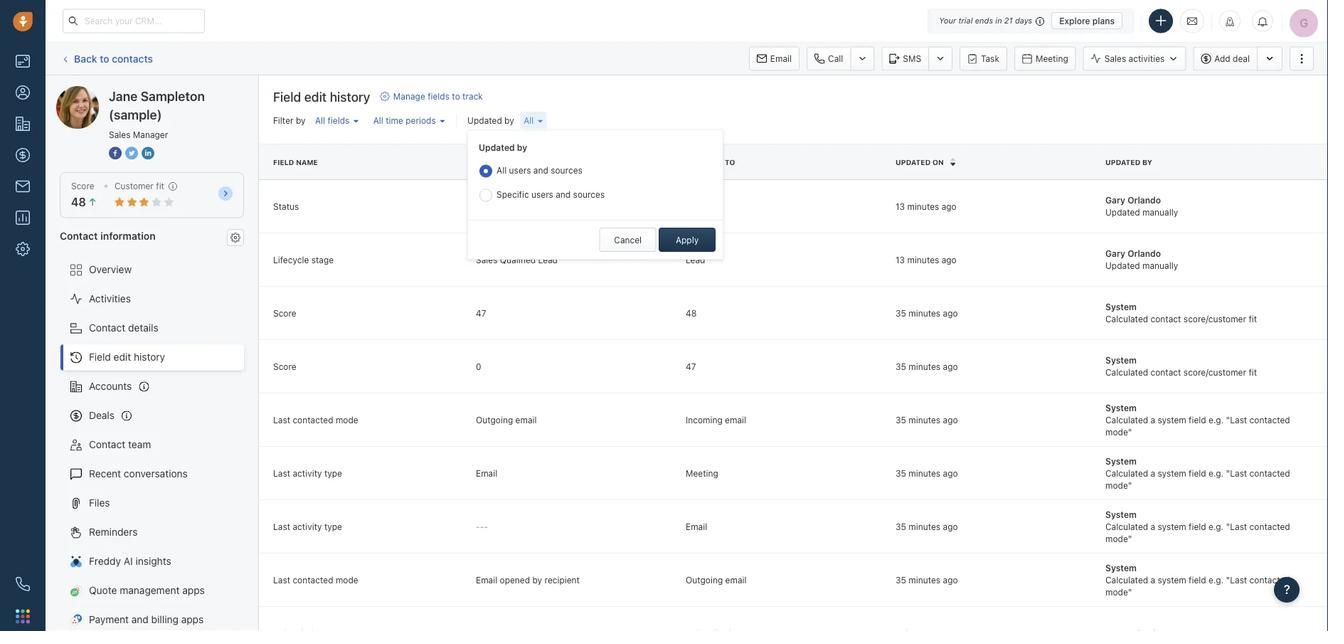 Task type: describe. For each thing, give the bounding box(es) containing it.
changed
[[686, 158, 723, 166]]

35 for 47
[[896, 361, 907, 371]]

management
[[120, 585, 180, 596]]

minutes for 47
[[909, 361, 941, 371]]

email inside "button"
[[771, 54, 792, 64]]

0 horizontal spatial and
[[132, 614, 149, 626]]

calculated for email
[[1106, 521, 1149, 531]]

sampleton down contacts
[[109, 86, 158, 97]]

all for all users and sources
[[497, 165, 507, 175]]

mode" for email
[[1106, 533, 1132, 543]]

sources for all users and sources
[[551, 165, 583, 175]]

name
[[296, 158, 318, 166]]

information
[[100, 230, 156, 241]]

1 vertical spatial outgoing email
[[686, 575, 747, 585]]

users for specific
[[532, 190, 554, 200]]

0 vertical spatial field edit history
[[273, 89, 370, 104]]

e.g. for outgoing email
[[1209, 575, 1224, 585]]

call link
[[807, 47, 851, 71]]

contacts
[[112, 53, 153, 64]]

system calculated a system field e.g. "last contacted mode" for incoming email
[[1106, 402, 1291, 437]]

35 for outgoing email
[[896, 575, 907, 585]]

payment
[[89, 614, 129, 626]]

13 for sales qualified lead
[[896, 254, 905, 264]]

contacted for outgoing email
[[1250, 575, 1291, 585]]

mode for outgoing email
[[336, 415, 358, 425]]

back to contacts
[[74, 53, 153, 64]]

calculated for meeting
[[1106, 468, 1149, 478]]

ends
[[975, 16, 993, 25]]

system calculated a system field e.g. "last contacted mode" for meeting
[[1106, 456, 1291, 490]]

0 vertical spatial updated by
[[468, 115, 514, 125]]

score/customer for 47
[[1184, 367, 1247, 377]]

35 minutes ago for meeting
[[896, 468, 958, 478]]

incoming
[[686, 415, 723, 425]]

all fields
[[315, 115, 350, 125]]

back
[[74, 53, 97, 64]]

calculated for outgoing email
[[1106, 575, 1149, 585]]

system calculated contact score/customer fit for 48
[[1106, 302, 1257, 324]]

field for incoming email
[[1189, 415, 1207, 425]]

ago for 48
[[943, 308, 958, 318]]

system for incoming email
[[1106, 402, 1137, 412]]

---
[[476, 521, 488, 531]]

sms button
[[882, 47, 929, 71]]

apply button
[[659, 228, 716, 252]]

manager
[[133, 130, 168, 139]]

and for all
[[534, 165, 549, 175]]

type for email
[[324, 468, 342, 478]]

minutes for 48
[[909, 308, 941, 318]]

mode" for meeting
[[1106, 480, 1132, 490]]

plans
[[1093, 16, 1115, 26]]

field for meeting
[[1189, 468, 1207, 478]]

1 horizontal spatial history
[[330, 89, 370, 104]]

specific users and sources
[[497, 190, 605, 200]]

field for email
[[1189, 521, 1207, 531]]

0 vertical spatial qualified
[[476, 201, 512, 211]]

a for outgoing email
[[1151, 575, 1156, 585]]

lifecycle
[[273, 254, 309, 264]]

changed to
[[686, 158, 735, 166]]

twitter circled image
[[125, 145, 138, 160]]

system for email
[[1158, 521, 1187, 531]]

meeting button
[[1015, 47, 1076, 71]]

minutes for outgoing email
[[909, 575, 941, 585]]

recipient
[[545, 575, 580, 585]]

contact information
[[60, 230, 156, 241]]

email opened by recipient
[[476, 575, 580, 585]]

explore
[[1060, 16, 1091, 26]]

all for all fields
[[315, 115, 325, 125]]

sales for jane sampleton (sample)
[[109, 130, 131, 139]]

all time periods button
[[370, 111, 449, 129]]

and for specific
[[556, 190, 571, 200]]

field name
[[273, 158, 318, 166]]

cancel button
[[600, 228, 657, 252]]

0 horizontal spatial 48
[[71, 195, 86, 209]]

trial
[[959, 16, 973, 25]]

sales manager
[[109, 130, 168, 139]]

system for 47
[[1106, 355, 1137, 365]]

previous
[[476, 158, 514, 166]]

deals
[[89, 410, 115, 421]]

filter
[[273, 115, 294, 125]]

3 - from the left
[[484, 521, 488, 531]]

35 for email
[[896, 521, 907, 531]]

fields for manage
[[428, 91, 450, 101]]

track
[[463, 91, 483, 101]]

1 - from the left
[[476, 521, 480, 531]]

1 vertical spatial qualified
[[500, 254, 536, 264]]

0 vertical spatial 47
[[476, 308, 486, 318]]

0 vertical spatial fit
[[156, 181, 164, 191]]

customer
[[114, 181, 154, 191]]

email for email opened by recipient
[[726, 575, 747, 585]]

0 vertical spatial apps
[[182, 585, 205, 596]]

1 vertical spatial history
[[134, 351, 165, 363]]

1 horizontal spatial to
[[452, 91, 460, 101]]

manage fields to track link
[[380, 90, 483, 103]]

to for changed
[[725, 158, 735, 166]]

manually for sales qualified lead
[[1143, 261, 1179, 270]]

freddy
[[89, 555, 121, 567]]

ago for lead
[[942, 254, 957, 264]]

all users and sources
[[497, 165, 583, 175]]

1 horizontal spatial 47
[[686, 361, 696, 371]]

system calculated contact score/customer fit for 47
[[1106, 355, 1257, 377]]

0 vertical spatial score
[[71, 181, 94, 191]]

manage fields to track
[[393, 91, 483, 101]]

1 vertical spatial outgoing
[[686, 575, 723, 585]]

system for 48
[[1106, 302, 1137, 312]]

on
[[933, 158, 944, 166]]

incoming email
[[686, 415, 746, 425]]

quote management apps
[[89, 585, 205, 596]]

1 horizontal spatial edit
[[304, 89, 327, 104]]

reminders
[[89, 526, 138, 538]]

manually for qualified
[[1143, 207, 1179, 217]]

contact for 47
[[1151, 367, 1182, 377]]

0 horizontal spatial field edit history
[[89, 351, 165, 363]]

add
[[1215, 54, 1231, 64]]

files
[[89, 497, 110, 509]]

1 lead from the left
[[538, 254, 558, 264]]

status
[[273, 201, 299, 211]]

13 for qualified
[[896, 201, 905, 211]]

stage
[[311, 254, 334, 264]]

email button
[[749, 47, 800, 71]]

contact for contact team
[[89, 439, 125, 450]]

all link
[[520, 112, 547, 129]]

lifecycle stage
[[273, 254, 334, 264]]

last activity type for ---
[[273, 521, 342, 531]]

jane sampleton (sample) up manager
[[109, 88, 205, 122]]

specific
[[497, 190, 529, 200]]

contact team
[[89, 439, 151, 450]]

activities
[[89, 293, 131, 305]]

explore plans link
[[1052, 12, 1123, 29]]

type for ---
[[324, 521, 342, 531]]

fit for 47
[[1249, 367, 1257, 377]]

a for incoming email
[[1151, 415, 1156, 425]]

system for meeting
[[1106, 456, 1137, 466]]

1 vertical spatial apps
[[181, 614, 204, 626]]

explore plans
[[1060, 16, 1115, 26]]

ai
[[124, 555, 133, 567]]

minutes for meeting
[[909, 468, 941, 478]]

mode" for outgoing email
[[1106, 587, 1132, 597]]

in
[[996, 16, 1002, 25]]

last for outgoing
[[273, 415, 290, 425]]

ago for outgoing email
[[943, 575, 958, 585]]

gary for sales qualified lead
[[1106, 248, 1126, 258]]

ago for 47
[[943, 361, 958, 371]]

opened
[[500, 575, 530, 585]]

insights
[[136, 555, 171, 567]]

conversations
[[124, 468, 188, 480]]

minutes for incoming email
[[909, 415, 941, 425]]

35 for incoming email
[[896, 415, 907, 425]]

freshworks switcher image
[[16, 609, 30, 624]]

"last for outgoing email
[[1226, 575, 1248, 585]]

system calculated a system field e.g. "last contacted mode" for outgoing email
[[1106, 562, 1291, 597]]

add deal button
[[1193, 47, 1257, 71]]

contact for contact details
[[89, 322, 125, 334]]

details
[[128, 322, 159, 334]]

1 vertical spatial (sample)
[[109, 107, 162, 122]]

cancel
[[614, 235, 642, 245]]

0
[[476, 361, 481, 371]]

2 vertical spatial field
[[89, 351, 111, 363]]

your trial ends in 21 days
[[939, 16, 1033, 25]]

"last for meeting
[[1226, 468, 1248, 478]]

"last for email
[[1226, 521, 1248, 531]]

billing
[[151, 614, 179, 626]]

task button
[[960, 47, 1008, 71]]



Task type: locate. For each thing, give the bounding box(es) containing it.
4 mode" from the top
[[1106, 587, 1132, 597]]

back to contacts link
[[60, 48, 154, 70]]

1 mode" from the top
[[1106, 427, 1132, 437]]

manually
[[1143, 207, 1179, 217], [1143, 261, 1179, 270]]

manage
[[393, 91, 425, 101]]

1 vertical spatial to
[[452, 91, 460, 101]]

2 a from the top
[[1151, 468, 1156, 478]]

1 35 from the top
[[896, 308, 907, 318]]

0 horizontal spatial fields
[[328, 115, 350, 125]]

2 35 from the top
[[896, 361, 907, 371]]

system for meeting
[[1158, 468, 1187, 478]]

1 horizontal spatial and
[[534, 165, 549, 175]]

edit
[[304, 89, 327, 104], [114, 351, 131, 363]]

1 e.g. from the top
[[1209, 415, 1224, 425]]

lead down specific users and sources
[[538, 254, 558, 264]]

0 vertical spatial and
[[534, 165, 549, 175]]

fit
[[156, 181, 164, 191], [1249, 314, 1257, 324], [1249, 367, 1257, 377]]

updated by
[[468, 115, 514, 125], [479, 142, 527, 152], [1106, 158, 1153, 166]]

jane inside jane sampleton (sample)
[[109, 88, 138, 104]]

mode for email opened by recipient
[[336, 575, 358, 585]]

1 horizontal spatial sales
[[476, 254, 498, 264]]

0 horizontal spatial outgoing email
[[476, 415, 537, 425]]

1 vertical spatial 47
[[686, 361, 696, 371]]

fields inside manage fields to track link
[[428, 91, 450, 101]]

customer fit
[[114, 181, 164, 191]]

1 score/customer from the top
[[1184, 314, 1247, 324]]

filter by
[[273, 115, 306, 125]]

edit up all fields
[[304, 89, 327, 104]]

users up specific
[[509, 165, 531, 175]]

to for back
[[100, 53, 109, 64]]

all up specific
[[497, 165, 507, 175]]

0 vertical spatial mode
[[336, 415, 358, 425]]

jane sampleton (sample)
[[85, 86, 202, 97], [109, 88, 205, 122]]

sales
[[1105, 54, 1127, 64], [109, 130, 131, 139], [476, 254, 498, 264]]

last activity type
[[273, 468, 342, 478], [273, 521, 342, 531]]

and up specific users and sources
[[534, 165, 549, 175]]

time
[[386, 115, 403, 125]]

2 vertical spatial to
[[725, 158, 735, 166]]

4 35 from the top
[[896, 468, 907, 478]]

3 "last from the top
[[1226, 521, 1248, 531]]

1 horizontal spatial fields
[[428, 91, 450, 101]]

system calculated contact score/customer fit
[[1106, 302, 1257, 324], [1106, 355, 1257, 377]]

2 vertical spatial updated by
[[1106, 158, 1153, 166]]

score
[[71, 181, 94, 191], [273, 308, 297, 318], [273, 361, 297, 371]]

1 vertical spatial updated by
[[479, 142, 527, 152]]

ago for meeting
[[943, 468, 958, 478]]

outgoing email
[[476, 415, 537, 425], [686, 575, 747, 585]]

score for 0
[[273, 361, 297, 371]]

2 mode from the top
[[336, 575, 358, 585]]

mode" for incoming email
[[1106, 427, 1132, 437]]

activity for ---
[[293, 521, 322, 531]]

0 vertical spatial outgoing email
[[476, 415, 537, 425]]

3 e.g. from the top
[[1209, 521, 1224, 531]]

47 up the incoming
[[686, 361, 696, 371]]

2 e.g. from the top
[[1209, 468, 1224, 478]]

meeting
[[1036, 54, 1069, 64], [686, 468, 719, 478]]

2 vertical spatial and
[[132, 614, 149, 626]]

35 minutes ago for 47
[[896, 361, 958, 371]]

35 for 48
[[896, 308, 907, 318]]

jane sampleton (sample) down contacts
[[85, 86, 202, 97]]

0 vertical spatial contact
[[1151, 314, 1182, 324]]

3 a from the top
[[1151, 521, 1156, 531]]

accounts
[[89, 380, 132, 392]]

1 vertical spatial 13
[[896, 254, 905, 264]]

field
[[1189, 415, 1207, 425], [1189, 468, 1207, 478], [1189, 521, 1207, 531], [1189, 575, 1207, 585]]

contact details
[[89, 322, 159, 334]]

phone element
[[9, 570, 37, 598]]

4 system from the top
[[1158, 575, 1187, 585]]

2 system calculated a system field e.g. "last contacted mode" from the top
[[1106, 456, 1291, 490]]

jane down contacts
[[109, 88, 138, 104]]

all for all
[[524, 115, 534, 125]]

field edit history up all fields
[[273, 89, 370, 104]]

fields inside all fields link
[[328, 115, 350, 125]]

0 vertical spatial users
[[509, 165, 531, 175]]

1 horizontal spatial outgoing
[[686, 575, 723, 585]]

1 horizontal spatial lead
[[686, 254, 705, 264]]

0 vertical spatial history
[[330, 89, 370, 104]]

0 vertical spatial field
[[273, 89, 301, 104]]

0 horizontal spatial meeting
[[686, 468, 719, 478]]

users down all users and sources
[[532, 190, 554, 200]]

task
[[981, 54, 1000, 64]]

2 vertical spatial sales
[[476, 254, 498, 264]]

gary orlando updated manually for sales qualified lead
[[1106, 248, 1179, 270]]

fit for 48
[[1249, 314, 1257, 324]]

2 gary from the top
[[1106, 248, 1126, 258]]

all left the time at the top
[[373, 115, 383, 125]]

5 35 minutes ago from the top
[[896, 521, 958, 531]]

sampleton
[[109, 86, 158, 97], [141, 88, 205, 104]]

field left name
[[273, 158, 294, 166]]

all inside the all link
[[524, 115, 534, 125]]

system calculated a system field e.g. "last contacted mode" for email
[[1106, 509, 1291, 543]]

periods
[[406, 115, 436, 125]]

2 35 minutes ago from the top
[[896, 361, 958, 371]]

facebook circled image
[[109, 145, 122, 160]]

calculated
[[1106, 314, 1149, 324], [1106, 367, 1149, 377], [1106, 415, 1149, 425], [1106, 468, 1149, 478], [1106, 521, 1149, 531], [1106, 575, 1149, 585]]

freddy ai insights
[[89, 555, 171, 567]]

1 last from the top
[[273, 415, 290, 425]]

0 vertical spatial to
[[100, 53, 109, 64]]

sales up facebook circled icon
[[109, 130, 131, 139]]

email
[[771, 54, 792, 64], [476, 468, 498, 478], [686, 521, 707, 531], [476, 575, 498, 585]]

1 calculated from the top
[[1106, 314, 1149, 324]]

apps right the billing
[[181, 614, 204, 626]]

35 for meeting
[[896, 468, 907, 478]]

35 minutes ago for incoming email
[[896, 415, 958, 425]]

48 button
[[71, 195, 97, 209]]

1 system calculated contact score/customer fit from the top
[[1106, 302, 1257, 324]]

all inside all fields link
[[315, 115, 325, 125]]

linkedin circled image
[[142, 145, 154, 160]]

1 vertical spatial manually
[[1143, 261, 1179, 270]]

4 system from the top
[[1106, 456, 1137, 466]]

1 vertical spatial users
[[532, 190, 554, 200]]

all for all time periods
[[373, 115, 383, 125]]

0 vertical spatial gary
[[1106, 195, 1126, 205]]

2 vertical spatial fit
[[1249, 367, 1257, 377]]

4 "last from the top
[[1226, 575, 1248, 585]]

2 system from the top
[[1106, 355, 1137, 365]]

orlando for sales qualified lead
[[1128, 248, 1161, 258]]

0 vertical spatial gary orlando updated manually
[[1106, 195, 1179, 217]]

qualified
[[476, 201, 512, 211], [500, 254, 536, 264]]

activity for email
[[293, 468, 322, 478]]

0 vertical spatial score/customer
[[1184, 314, 1247, 324]]

2 gary orlando updated manually from the top
[[1106, 248, 1179, 270]]

2 mode" from the top
[[1106, 480, 1132, 490]]

1 vertical spatial orlando
[[1128, 248, 1161, 258]]

activities
[[1129, 54, 1165, 64]]

2 score/customer from the top
[[1184, 367, 1247, 377]]

5 35 from the top
[[896, 521, 907, 531]]

contact up recent
[[89, 439, 125, 450]]

3 calculated from the top
[[1106, 415, 1149, 425]]

contact down activities at the left top of the page
[[89, 322, 125, 334]]

lead down apply button
[[686, 254, 705, 264]]

apps
[[182, 585, 205, 596], [181, 614, 204, 626]]

0 vertical spatial last activity type
[[273, 468, 342, 478]]

history down details
[[134, 351, 165, 363]]

0 vertical spatial edit
[[304, 89, 327, 104]]

fields
[[428, 91, 450, 101], [328, 115, 350, 125]]

system
[[1106, 302, 1137, 312], [1106, 355, 1137, 365], [1106, 402, 1137, 412], [1106, 456, 1137, 466], [1106, 509, 1137, 519], [1106, 562, 1137, 572]]

score/customer for 48
[[1184, 314, 1247, 324]]

1 vertical spatial meeting
[[686, 468, 719, 478]]

call
[[828, 54, 843, 64]]

2 13 from the top
[[896, 254, 905, 264]]

ago
[[942, 201, 957, 211], [942, 254, 957, 264], [943, 308, 958, 318], [943, 361, 958, 371], [943, 415, 958, 425], [943, 468, 958, 478], [943, 521, 958, 531], [943, 575, 958, 585]]

2 horizontal spatial to
[[725, 158, 735, 166]]

13 minutes ago for sales qualified lead
[[896, 254, 957, 264]]

overview
[[89, 264, 132, 275]]

35 minutes ago for 48
[[896, 308, 958, 318]]

add deal
[[1215, 54, 1250, 64]]

1 vertical spatial system calculated contact score/customer fit
[[1106, 355, 1257, 377]]

sources
[[551, 165, 583, 175], [573, 190, 605, 200]]

1 last activity type from the top
[[273, 468, 342, 478]]

1 vertical spatial fit
[[1249, 314, 1257, 324]]

contact for contact information
[[60, 230, 98, 241]]

1 type from the top
[[324, 468, 342, 478]]

last for -
[[273, 521, 290, 531]]

sources up specific users and sources
[[551, 165, 583, 175]]

0 vertical spatial orlando
[[1128, 195, 1161, 205]]

1 vertical spatial type
[[324, 521, 342, 531]]

2 last from the top
[[273, 468, 290, 478]]

sales for lifecycle stage
[[476, 254, 498, 264]]

sources down all users and sources
[[573, 190, 605, 200]]

score for 47
[[273, 308, 297, 318]]

recent conversations
[[89, 468, 188, 480]]

last contacted mode
[[273, 415, 358, 425], [273, 575, 358, 585]]

fields right filter by
[[328, 115, 350, 125]]

contact down 48 button
[[60, 230, 98, 241]]

0 vertical spatial sales
[[1105, 54, 1127, 64]]

1 vertical spatial fields
[[328, 115, 350, 125]]

minutes
[[908, 201, 939, 211], [908, 254, 939, 264], [909, 308, 941, 318], [909, 361, 941, 371], [909, 415, 941, 425], [909, 468, 941, 478], [909, 521, 941, 531], [909, 575, 941, 585]]

2 vertical spatial score
[[273, 361, 297, 371]]

outgoing
[[476, 415, 513, 425], [686, 575, 723, 585]]

a
[[1151, 415, 1156, 425], [1151, 468, 1156, 478], [1151, 521, 1156, 531], [1151, 575, 1156, 585]]

sales activities
[[1105, 54, 1165, 64]]

and
[[534, 165, 549, 175], [556, 190, 571, 200], [132, 614, 149, 626]]

2 13 minutes ago from the top
[[896, 254, 957, 264]]

quote
[[89, 585, 117, 596]]

3 field from the top
[[1189, 521, 1207, 531]]

2 system from the top
[[1158, 468, 1187, 478]]

edit down contact details
[[114, 351, 131, 363]]

team
[[128, 439, 151, 450]]

to left "track"
[[452, 91, 460, 101]]

0 vertical spatial type
[[324, 468, 342, 478]]

48
[[71, 195, 86, 209], [686, 308, 697, 318]]

meeting down the incoming
[[686, 468, 719, 478]]

email for outgoing email
[[725, 415, 746, 425]]

gary for qualified
[[1106, 195, 1126, 205]]

all inside all time periods "button"
[[373, 115, 383, 125]]

field up filter by
[[273, 89, 301, 104]]

payment and billing apps
[[89, 614, 204, 626]]

2 vertical spatial contact
[[89, 439, 125, 450]]

email image
[[1188, 15, 1198, 27]]

4 field from the top
[[1189, 575, 1207, 585]]

contact
[[60, 230, 98, 241], [89, 322, 125, 334], [89, 439, 125, 450]]

jane down back
[[85, 86, 107, 97]]

1 vertical spatial 13 minutes ago
[[896, 254, 957, 264]]

1 "last from the top
[[1226, 415, 1248, 425]]

gary orlando updated manually
[[1106, 195, 1179, 217], [1106, 248, 1179, 270]]

all time periods
[[373, 115, 436, 125]]

4 a from the top
[[1151, 575, 1156, 585]]

sales qualified lead
[[476, 254, 558, 264]]

fields right manage at top
[[428, 91, 450, 101]]

0 horizontal spatial 47
[[476, 308, 486, 318]]

2 horizontal spatial sales
[[1105, 54, 1127, 64]]

2 horizontal spatial and
[[556, 190, 571, 200]]

3 last from the top
[[273, 521, 290, 531]]

e.g.
[[1209, 415, 1224, 425], [1209, 468, 1224, 478], [1209, 521, 1224, 531], [1209, 575, 1224, 585]]

1 vertical spatial field edit history
[[89, 351, 165, 363]]

sampleton inside jane sampleton (sample)
[[141, 88, 205, 104]]

1 vertical spatial gary
[[1106, 248, 1126, 258]]

47 up 0
[[476, 308, 486, 318]]

4 calculated from the top
[[1106, 468, 1149, 478]]

all up value
[[524, 115, 534, 125]]

0 vertical spatial sources
[[551, 165, 583, 175]]

all fields link
[[312, 112, 363, 129]]

fields for all
[[328, 115, 350, 125]]

users for all
[[509, 165, 531, 175]]

and down all users and sources
[[556, 190, 571, 200]]

13 minutes ago
[[896, 201, 957, 211], [896, 254, 957, 264]]

field for outgoing email
[[1189, 575, 1207, 585]]

1 vertical spatial score
[[273, 308, 297, 318]]

3 mode" from the top
[[1106, 533, 1132, 543]]

6 35 from the top
[[896, 575, 907, 585]]

1 horizontal spatial meeting
[[1036, 54, 1069, 64]]

last for email
[[273, 575, 290, 585]]

3 system from the top
[[1106, 402, 1137, 412]]

to
[[100, 53, 109, 64], [452, 91, 460, 101], [725, 158, 735, 166]]

3 35 from the top
[[896, 415, 907, 425]]

0 vertical spatial activity
[[293, 468, 322, 478]]

5 calculated from the top
[[1106, 521, 1149, 531]]

1 system calculated a system field e.g. "last contacted mode" from the top
[[1106, 402, 1291, 437]]

2 lead from the left
[[686, 254, 705, 264]]

1 last contacted mode from the top
[[273, 415, 358, 425]]

4 system calculated a system field e.g. "last contacted mode" from the top
[[1106, 562, 1291, 597]]

previous value
[[476, 158, 540, 166]]

1 13 minutes ago from the top
[[896, 201, 957, 211]]

4 35 minutes ago from the top
[[896, 468, 958, 478]]

calculated for 48
[[1106, 314, 1149, 324]]

value
[[516, 158, 540, 166]]

0 horizontal spatial to
[[100, 53, 109, 64]]

2 activity from the top
[[293, 521, 322, 531]]

1 vertical spatial mode
[[336, 575, 358, 585]]

1 orlando from the top
[[1128, 195, 1161, 205]]

2 field from the top
[[1189, 468, 1207, 478]]

1 vertical spatial contact
[[89, 322, 125, 334]]

3 system calculated a system field e.g. "last contacted mode" from the top
[[1106, 509, 1291, 543]]

0 vertical spatial 13
[[896, 201, 905, 211]]

field edit history
[[273, 89, 370, 104], [89, 351, 165, 363]]

1 field from the top
[[1189, 415, 1207, 425]]

minutes for email
[[909, 521, 941, 531]]

35 minutes ago
[[896, 308, 958, 318], [896, 361, 958, 371], [896, 415, 958, 425], [896, 468, 958, 478], [896, 521, 958, 531], [896, 575, 958, 585]]

"last for incoming email
[[1226, 415, 1248, 425]]

0 horizontal spatial jane
[[85, 86, 107, 97]]

21
[[1005, 16, 1013, 25]]

6 calculated from the top
[[1106, 575, 1149, 585]]

1 vertical spatial gary orlando updated manually
[[1106, 248, 1179, 270]]

0 vertical spatial system calculated contact score/customer fit
[[1106, 302, 1257, 324]]

contacted
[[293, 415, 333, 425], [1250, 415, 1291, 425], [1250, 468, 1291, 478], [1250, 521, 1291, 531], [293, 575, 333, 585], [1250, 575, 1291, 585]]

4 e.g. from the top
[[1209, 575, 1224, 585]]

1 vertical spatial last activity type
[[273, 521, 342, 531]]

history up all fields link
[[330, 89, 370, 104]]

2 last contacted mode from the top
[[273, 575, 358, 585]]

contacted for email
[[1250, 521, 1291, 531]]

0 vertical spatial manually
[[1143, 207, 1179, 217]]

13 minutes ago for qualified
[[896, 201, 957, 211]]

6 system from the top
[[1106, 562, 1137, 572]]

system
[[1158, 415, 1187, 425], [1158, 468, 1187, 478], [1158, 521, 1187, 531], [1158, 575, 1187, 585]]

1 vertical spatial field
[[273, 158, 294, 166]]

apply
[[676, 235, 699, 245]]

(sample) up manager
[[161, 86, 202, 97]]

(sample)
[[161, 86, 202, 97], [109, 107, 162, 122]]

2 system calculated contact score/customer fit from the top
[[1106, 355, 1257, 377]]

contacted for incoming email
[[1250, 415, 1291, 425]]

recent
[[89, 468, 121, 480]]

1 system from the top
[[1158, 415, 1187, 425]]

meeting inside button
[[1036, 54, 1069, 64]]

sampleton up manager
[[141, 88, 205, 104]]

35 minutes ago for outgoing email
[[896, 575, 958, 585]]

2 manually from the top
[[1143, 261, 1179, 270]]

1 gary from the top
[[1106, 195, 1126, 205]]

1 system from the top
[[1106, 302, 1137, 312]]

last contacted mode for outgoing email
[[273, 415, 358, 425]]

your
[[939, 16, 957, 25]]

3 35 minutes ago from the top
[[896, 415, 958, 425]]

updated on
[[896, 158, 944, 166]]

5 system from the top
[[1106, 509, 1137, 519]]

0 vertical spatial (sample)
[[161, 86, 202, 97]]

contacted for meeting
[[1250, 468, 1291, 478]]

2 - from the left
[[480, 521, 484, 531]]

1 vertical spatial sales
[[109, 130, 131, 139]]

1 horizontal spatial 48
[[686, 308, 697, 318]]

1 vertical spatial and
[[556, 190, 571, 200]]

1 horizontal spatial field edit history
[[273, 89, 370, 104]]

0 horizontal spatial history
[[134, 351, 165, 363]]

2 orlando from the top
[[1128, 248, 1161, 258]]

2 calculated from the top
[[1106, 367, 1149, 377]]

sales down specific
[[476, 254, 498, 264]]

minutes for lead
[[908, 254, 939, 264]]

system for incoming email
[[1158, 415, 1187, 425]]

1 manually from the top
[[1143, 207, 1179, 217]]

1 vertical spatial edit
[[114, 351, 131, 363]]

orlando for qualified
[[1128, 195, 1161, 205]]

1 vertical spatial score/customer
[[1184, 367, 1247, 377]]

field up accounts
[[89, 351, 111, 363]]

deal
[[1233, 54, 1250, 64]]

phone image
[[16, 577, 30, 591]]

last activity type for email
[[273, 468, 342, 478]]

to right back
[[100, 53, 109, 64]]

1 activity from the top
[[293, 468, 322, 478]]

field edit history down contact details
[[89, 351, 165, 363]]

a for email
[[1151, 521, 1156, 531]]

field
[[273, 89, 301, 104], [273, 158, 294, 166], [89, 351, 111, 363]]

0 horizontal spatial sales
[[109, 130, 131, 139]]

all right filter by
[[315, 115, 325, 125]]

2 "last from the top
[[1226, 468, 1248, 478]]

Search your CRM... text field
[[63, 9, 205, 33]]

mng settings image
[[231, 233, 241, 242]]

1 gary orlando updated manually from the top
[[1106, 195, 1179, 217]]

1 vertical spatial contact
[[1151, 367, 1182, 377]]

1 a from the top
[[1151, 415, 1156, 425]]

1 mode from the top
[[336, 415, 358, 425]]

4 last from the top
[[273, 575, 290, 585]]

history
[[330, 89, 370, 104], [134, 351, 165, 363]]

days
[[1015, 16, 1033, 25]]

calculated for 47
[[1106, 367, 1149, 377]]

0 vertical spatial outgoing
[[476, 415, 513, 425]]

1 horizontal spatial jane
[[109, 88, 138, 104]]

gary
[[1106, 195, 1126, 205], [1106, 248, 1126, 258]]

0 horizontal spatial outgoing
[[476, 415, 513, 425]]

meeting down 'explore'
[[1036, 54, 1069, 64]]

mode
[[336, 415, 358, 425], [336, 575, 358, 585]]

1 contact from the top
[[1151, 314, 1182, 324]]

ago for email
[[943, 521, 958, 531]]

3 system from the top
[[1158, 521, 1187, 531]]

call button
[[807, 47, 851, 71]]

contact for 48
[[1151, 314, 1182, 324]]

1 vertical spatial 48
[[686, 308, 697, 318]]

1 13 from the top
[[896, 201, 905, 211]]

sources for specific users and sources
[[573, 190, 605, 200]]

2 last activity type from the top
[[273, 521, 342, 531]]

1 vertical spatial last contacted mode
[[273, 575, 358, 585]]

(sample) up sales manager
[[109, 107, 162, 122]]

ago for incoming email
[[943, 415, 958, 425]]

0 horizontal spatial lead
[[538, 254, 558, 264]]

a for meeting
[[1151, 468, 1156, 478]]

2 type from the top
[[324, 521, 342, 531]]

updated
[[468, 115, 502, 125], [479, 142, 515, 152], [1106, 158, 1141, 166], [896, 158, 931, 166], [1106, 207, 1140, 217], [1106, 261, 1140, 270]]

1 35 minutes ago from the top
[[896, 308, 958, 318]]

sales left activities
[[1105, 54, 1127, 64]]

to right changed
[[725, 158, 735, 166]]

and left the billing
[[132, 614, 149, 626]]

last
[[273, 415, 290, 425], [273, 468, 290, 478], [273, 521, 290, 531], [273, 575, 290, 585]]

0 vertical spatial meeting
[[1036, 54, 1069, 64]]

6 35 minutes ago from the top
[[896, 575, 958, 585]]

apps right management
[[182, 585, 205, 596]]

2 contact from the top
[[1151, 367, 1182, 377]]

1 vertical spatial activity
[[293, 521, 322, 531]]



Task type: vqa. For each thing, say whether or not it's contained in the screenshot.
'Menu' in the left of the page
no



